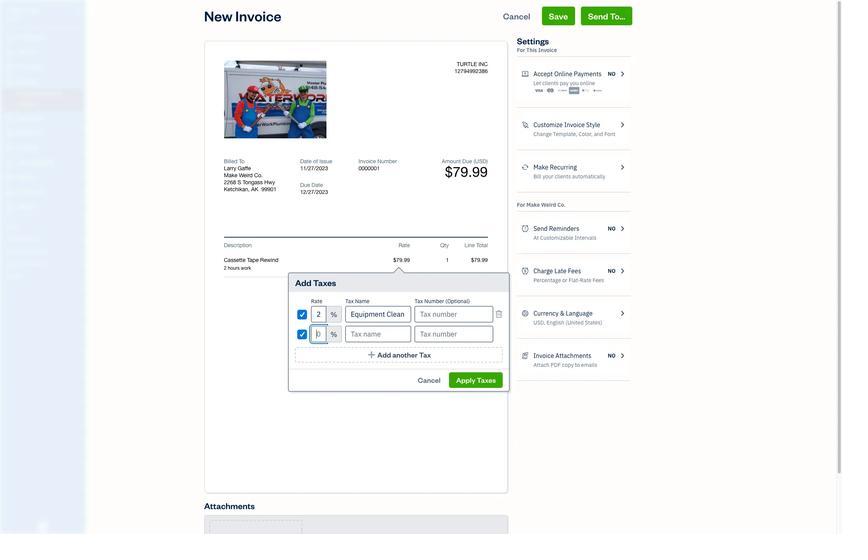 Task type: vqa. For each thing, say whether or not it's contained in the screenshot.
FreshBooks Icon
yes



Task type: describe. For each thing, give the bounding box(es) containing it.
you
[[570, 80, 579, 87]]

items and services image
[[6, 248, 83, 255]]

currencyandlanguage image
[[522, 309, 529, 318]]

bank connections image
[[6, 261, 83, 267]]

amount due usd )
[[395, 371, 441, 377]]

english
[[547, 320, 564, 327]]

1 vertical spatial attachments
[[204, 501, 255, 512]]

flat-
[[569, 277, 580, 284]]

accept online payments
[[534, 70, 602, 78]]

inc for turtle inc owner
[[30, 7, 41, 15]]

chart image
[[5, 189, 14, 197]]

usd, english (united states)
[[534, 320, 602, 327]]

3 chevronright image from the top
[[619, 224, 626, 234]]

add taxes
[[295, 278, 336, 288]]

due inside due date 12/27/2023
[[300, 182, 310, 188]]

freshbooks image
[[37, 522, 49, 532]]

gaffe
[[238, 165, 251, 172]]

1 0.00 from the top
[[477, 327, 488, 333]]

add for add another tax
[[378, 351, 391, 360]]

client image
[[5, 49, 14, 56]]

line total
[[465, 243, 488, 249]]

recurring
[[550, 163, 577, 171]]

number for invoice
[[378, 158, 397, 165]]

cancel for apply taxes
[[418, 376, 441, 385]]

Enter an Invoice # text field
[[359, 165, 380, 172]]

99901
[[261, 186, 277, 193]]

tax for tax number (optional)
[[415, 298, 423, 305]]

send reminders
[[534, 225, 579, 233]]

new
[[204, 7, 233, 25]]

automatically
[[572, 173, 606, 180]]

to...
[[610, 11, 625, 21]]

customizable
[[540, 235, 574, 242]]

late
[[555, 267, 567, 275]]

date of issue
[[300, 158, 332, 165]]

Item Quantity text field
[[438, 257, 449, 264]]

Line Total (USD) text field
[[471, 257, 488, 264]]

add for add taxes
[[295, 278, 312, 288]]

emails
[[581, 362, 597, 369]]

of
[[313, 158, 318, 165]]

Tax number text field
[[415, 326, 493, 343]]

79.99 for 79.99 0.00
[[474, 342, 488, 348]]

2268
[[224, 179, 236, 186]]

taxes for add taxes
[[313, 278, 336, 288]]

at customizable intervals
[[534, 235, 597, 242]]

qty
[[440, 243, 449, 249]]

settings image
[[6, 273, 83, 279]]

make recurring
[[534, 163, 577, 171]]

co. inside "larry gaffe make weird co. 2268 s tongass hwy ketchikan, ak  99901"
[[254, 172, 263, 179]]

payment image
[[5, 115, 14, 123]]

tax for tax
[[432, 327, 441, 333]]

taxes for apply taxes
[[477, 376, 496, 385]]

invoices image
[[522, 351, 529, 361]]

$79.99 inside amount due ( usd ) $79.99
[[445, 164, 488, 180]]

ketchikan,
[[224, 186, 250, 193]]

line
[[465, 243, 475, 249]]

) inside amount due ( usd ) $79.99
[[487, 158, 488, 165]]

(optional)
[[446, 298, 470, 305]]

add another tax
[[378, 351, 431, 360]]

delete
[[257, 96, 276, 104]]

description
[[224, 243, 252, 249]]

pdf
[[551, 362, 561, 369]]

apply taxes
[[456, 376, 496, 385]]

let
[[534, 80, 541, 87]]

tax for tax name
[[345, 298, 354, 305]]

0 vertical spatial total
[[476, 243, 488, 249]]

invoice number
[[359, 158, 397, 165]]

name
[[355, 298, 370, 305]]

at
[[534, 235, 539, 242]]

percentage
[[534, 277, 561, 284]]

dashboard image
[[5, 34, 14, 42]]

reminders
[[549, 225, 579, 233]]

Enter an Item Name text field
[[224, 257, 371, 264]]

tax number (optional)
[[415, 298, 470, 305]]

total amount paid
[[409, 342, 441, 357]]

to
[[575, 362, 580, 369]]

amount inside total amount paid
[[409, 350, 428, 357]]

timer image
[[5, 159, 14, 167]]

language
[[566, 310, 593, 318]]

3 chevronright image from the top
[[619, 309, 626, 318]]

main element
[[0, 0, 105, 535]]

currency
[[534, 310, 559, 318]]

Enter an Item Description text field
[[224, 265, 371, 272]]

expense image
[[5, 130, 14, 137]]

billed to
[[224, 158, 245, 165]]

date inside due date 12/27/2023
[[312, 182, 323, 188]]

save
[[549, 11, 568, 21]]

or
[[563, 277, 568, 284]]

add another tax button
[[295, 348, 503, 363]]

no for invoice attachments
[[608, 353, 616, 360]]

team members image
[[6, 236, 83, 242]]

number for tax
[[424, 298, 444, 305]]

apps image
[[6, 223, 83, 230]]

send for send to...
[[588, 11, 608, 21]]

issue
[[319, 158, 332, 165]]

states)
[[585, 320, 602, 327]]

delete image
[[257, 96, 294, 104]]

settings
[[517, 35, 549, 46]]

for make weird co.
[[517, 202, 566, 209]]

0.00 inside 79.99 0.00
[[477, 349, 488, 355]]

attach pdf copy to emails
[[534, 362, 597, 369]]

2 chevronright image from the top
[[619, 163, 626, 172]]

accept
[[534, 70, 553, 78]]

invoice attachments
[[534, 352, 592, 360]]

0 vertical spatial fees
[[568, 267, 581, 275]]

refresh image
[[522, 163, 529, 172]]

customize
[[534, 121, 563, 129]]

turtle for turtle inc 12794992386
[[457, 61, 477, 67]]

bill your clients automatically
[[534, 173, 606, 180]]

attach
[[534, 362, 550, 369]]

4 chevronright image from the top
[[619, 351, 626, 361]]

chevronright image for accept online payments
[[619, 69, 626, 79]]

usd inside amount due ( usd ) $79.99
[[475, 158, 487, 165]]

amount for amount due ( usd ) $79.99
[[442, 158, 461, 165]]

this
[[527, 47, 537, 54]]

no for charge late fees
[[608, 268, 616, 275]]

estimate image
[[5, 63, 14, 71]]

online
[[580, 80, 595, 87]]

tax rate (percentage) text field for check icon
[[311, 306, 327, 323]]

12/27/2023
[[300, 189, 328, 195]]

save button
[[542, 7, 575, 25]]

turtle inc owner
[[6, 7, 41, 21]]

tax name
[[345, 298, 370, 305]]

79.99 0.00
[[474, 342, 488, 355]]

for inside settings for this invoice
[[517, 47, 525, 54]]

2 for from the top
[[517, 202, 525, 209]]

change template, color, and font
[[534, 131, 616, 138]]

font
[[605, 131, 616, 138]]

new invoice
[[204, 7, 282, 25]]



Task type: locate. For each thing, give the bounding box(es) containing it.
larry gaffe make weird co. 2268 s tongass hwy ketchikan, ak  99901
[[224, 165, 277, 193]]

1 vertical spatial fees
[[593, 277, 604, 284]]

subtotal
[[420, 311, 441, 317]]

change
[[534, 131, 552, 138]]

0 vertical spatial for
[[517, 47, 525, 54]]

0 vertical spatial 0.00
[[477, 327, 488, 333]]

2 tax rate (percentage) text field from the top
[[311, 326, 327, 343]]

1 vertical spatial send
[[534, 225, 548, 233]]

0 vertical spatial 79.99
[[474, 311, 488, 317]]

usd
[[475, 158, 487, 165], [428, 371, 439, 377]]

1 vertical spatial inc
[[479, 61, 488, 67]]

0 horizontal spatial attachments
[[204, 501, 255, 512]]

pay
[[560, 80, 569, 87]]

0 vertical spatial clients
[[542, 80, 559, 87]]

add inside add another tax button
[[378, 351, 391, 360]]

cancel down paid
[[418, 376, 441, 385]]

tax rate (percentage) text field right check image
[[311, 326, 327, 343]]

1 chevronright image from the top
[[619, 69, 626, 79]]

taxes inside "button"
[[477, 376, 496, 385]]

0 horizontal spatial )
[[439, 371, 441, 377]]

image
[[277, 96, 294, 104]]

discover image
[[557, 87, 568, 95]]

0 vertical spatial send
[[588, 11, 608, 21]]

turtle up owner
[[6, 7, 29, 15]]

clients down recurring
[[555, 173, 571, 180]]

0 horizontal spatial cancel
[[418, 376, 441, 385]]

0 horizontal spatial rate
[[311, 298, 322, 305]]

3 no from the top
[[608, 268, 616, 275]]

1 vertical spatial amount
[[409, 350, 428, 357]]

fees up flat- at the right of the page
[[568, 267, 581, 275]]

bank image
[[593, 87, 603, 95]]

total inside total amount paid
[[429, 342, 441, 348]]

0 vertical spatial cancel button
[[496, 7, 537, 25]]

cancel for save
[[503, 11, 530, 21]]

4 no from the top
[[608, 353, 616, 360]]

turtle up 12794992386
[[457, 61, 477, 67]]

charge
[[534, 267, 553, 275]]

apply taxes button
[[449, 373, 503, 388]]

1 vertical spatial co.
[[558, 202, 566, 209]]

1 vertical spatial cancel button
[[411, 373, 448, 388]]

let clients pay you online
[[534, 80, 595, 87]]

2 vertical spatial make
[[527, 202, 540, 209]]

2 vertical spatial due
[[415, 371, 425, 377]]

1 vertical spatial make
[[224, 172, 237, 179]]

another
[[393, 351, 418, 360]]

customize invoice style
[[534, 121, 600, 129]]

co. up reminders
[[558, 202, 566, 209]]

1 vertical spatial usd
[[428, 371, 439, 377]]

0 horizontal spatial due
[[300, 182, 310, 188]]

color,
[[579, 131, 593, 138]]

tax name text field up plus 'image'
[[345, 326, 412, 343]]

cancel
[[503, 11, 530, 21], [418, 376, 441, 385]]

for up "latereminders" image on the top of the page
[[517, 202, 525, 209]]

1 horizontal spatial taxes
[[477, 376, 496, 385]]

payments
[[574, 70, 602, 78]]

1 vertical spatial date
[[312, 182, 323, 188]]

tongass
[[243, 179, 263, 186]]

0 horizontal spatial add
[[295, 278, 312, 288]]

inc inside turtle inc owner
[[30, 7, 41, 15]]

1 79.99 from the top
[[474, 311, 488, 317]]

0 vertical spatial make
[[534, 163, 549, 171]]

0 horizontal spatial taxes
[[313, 278, 336, 288]]

send to...
[[588, 11, 625, 21]]

1 vertical spatial add
[[378, 351, 391, 360]]

taxes
[[313, 278, 336, 288], [477, 376, 496, 385]]

0 vertical spatial rate
[[399, 243, 410, 249]]

1 tax rate (percentage) text field from the top
[[311, 306, 327, 323]]

1 horizontal spatial usd
[[475, 158, 487, 165]]

no for send reminders
[[608, 225, 616, 232]]

make down larry
[[224, 172, 237, 179]]

turtle inside turtle inc owner
[[6, 7, 29, 15]]

79.99 up tax number text field
[[474, 311, 488, 317]]

1 horizontal spatial total
[[476, 243, 488, 249]]

2 delete tax image from the top
[[495, 330, 503, 339]]

cancel button
[[496, 7, 537, 25], [411, 373, 448, 388]]

12794992386
[[455, 68, 488, 74]]

visa image
[[534, 87, 544, 95]]

0 vertical spatial turtle
[[6, 7, 29, 15]]

rate for tax number (optional)
[[311, 298, 322, 305]]

0 horizontal spatial total
[[429, 342, 441, 348]]

1 vertical spatial )
[[439, 371, 441, 377]]

total right line
[[476, 243, 488, 249]]

tax name text field for tax number text field
[[345, 326, 412, 343]]

1 vertical spatial $79.99
[[471, 371, 488, 377]]

2 chevronright image from the top
[[619, 267, 626, 276]]

turtle
[[6, 7, 29, 15], [457, 61, 477, 67]]

date up 12/27/2023 at top left
[[312, 182, 323, 188]]

0 vertical spatial add
[[295, 278, 312, 288]]

check image
[[299, 331, 306, 339]]

invoice image
[[5, 78, 14, 86]]

)
[[487, 158, 488, 165], [439, 371, 441, 377]]

usd,
[[534, 320, 545, 327]]

2 horizontal spatial due
[[462, 158, 472, 165]]

bill
[[534, 173, 541, 180]]

1 vertical spatial cancel
[[418, 376, 441, 385]]

1 horizontal spatial inc
[[479, 61, 488, 67]]

rate up item rate (usd) text field
[[399, 243, 410, 249]]

Issue date in MM/DD/YYYY format text field
[[300, 165, 347, 172]]

total up paid
[[429, 342, 441, 348]]

0 horizontal spatial inc
[[30, 7, 41, 15]]

fees
[[568, 267, 581, 275], [593, 277, 604, 284]]

tax rate (percentage) text field right check icon
[[311, 306, 327, 323]]

amount down add another tax
[[395, 371, 414, 377]]

0 vertical spatial delete tax image
[[495, 310, 503, 319]]

paintbrush image
[[522, 120, 529, 130]]

charge late fees
[[534, 267, 581, 275]]

cancel button for save
[[496, 7, 537, 25]]

weird inside "larry gaffe make weird co. 2268 s tongass hwy ketchikan, ak  99901"
[[239, 172, 253, 179]]

1 vertical spatial chevronright image
[[619, 267, 626, 276]]

0 vertical spatial attachments
[[556, 352, 592, 360]]

tax down subtotal
[[432, 327, 441, 333]]

plus image
[[367, 351, 376, 359]]

1 horizontal spatial co.
[[558, 202, 566, 209]]

1 horizontal spatial cancel
[[503, 11, 530, 21]]

1 vertical spatial clients
[[555, 173, 571, 180]]

0 vertical spatial inc
[[30, 7, 41, 15]]

tax name text field down the name
[[345, 306, 412, 323]]

due left (
[[462, 158, 472, 165]]

percentage or flat-rate fees
[[534, 277, 604, 284]]

1 horizontal spatial send
[[588, 11, 608, 21]]

latefees image
[[522, 267, 529, 276]]

1 horizontal spatial fees
[[593, 277, 604, 284]]

1 tax name text field from the top
[[345, 306, 412, 323]]

money image
[[5, 174, 14, 182]]

tax right another
[[419, 351, 431, 360]]

online
[[554, 70, 573, 78]]

$79.99
[[445, 164, 488, 180], [471, 371, 488, 377]]

cancel button for apply taxes
[[411, 373, 448, 388]]

due for amount due ( usd ) $79.99
[[462, 158, 472, 165]]

number up enter an invoice # text field
[[378, 158, 397, 165]]

1 vertical spatial rate
[[580, 277, 592, 284]]

0 vertical spatial chevronright image
[[619, 69, 626, 79]]

rate for line total
[[399, 243, 410, 249]]

weird down gaffe
[[239, 172, 253, 179]]

number
[[378, 158, 397, 165], [424, 298, 444, 305]]

date left of
[[300, 158, 312, 165]]

hwy
[[264, 179, 275, 186]]

clients
[[542, 80, 559, 87], [555, 173, 571, 180]]

) down paid
[[439, 371, 441, 377]]

0 horizontal spatial cancel button
[[411, 373, 448, 388]]

rate right or
[[580, 277, 592, 284]]

1 vertical spatial for
[[517, 202, 525, 209]]

Tax Rate (Percentage) text field
[[311, 306, 327, 323], [311, 326, 327, 343]]

12/27/2023 button
[[300, 189, 347, 196]]

chevronright image
[[619, 69, 626, 79], [619, 267, 626, 276], [619, 309, 626, 318]]

inc for turtle inc 12794992386
[[479, 61, 488, 67]]

make up bill
[[534, 163, 549, 171]]

(
[[474, 158, 475, 165]]

0 vertical spatial amount
[[442, 158, 461, 165]]

0 vertical spatial date
[[300, 158, 312, 165]]

send inside button
[[588, 11, 608, 21]]

1 vertical spatial taxes
[[477, 376, 496, 385]]

copy
[[562, 362, 574, 369]]

taxes right apply
[[477, 376, 496, 385]]

turtle inside "turtle inc 12794992386"
[[457, 61, 477, 67]]

intervals
[[575, 235, 597, 242]]

make up "latereminders" image on the top of the page
[[527, 202, 540, 209]]

Tax number text field
[[415, 306, 493, 323]]

79.99 up apply taxes
[[474, 342, 488, 348]]

onlinesales image
[[522, 69, 529, 79]]

amount for amount due usd )
[[395, 371, 414, 377]]

apple pay image
[[581, 87, 591, 95]]

billed
[[224, 158, 238, 165]]

attachments
[[556, 352, 592, 360], [204, 501, 255, 512]]

amount left paid
[[409, 350, 428, 357]]

to
[[239, 158, 245, 165]]

send
[[588, 11, 608, 21], [534, 225, 548, 233]]

2 horizontal spatial rate
[[580, 277, 592, 284]]

rate down add taxes
[[311, 298, 322, 305]]

send for send reminders
[[534, 225, 548, 233]]

2 vertical spatial chevronright image
[[619, 309, 626, 318]]

1 horizontal spatial cancel button
[[496, 7, 537, 25]]

apply
[[456, 376, 476, 385]]

delete tax image
[[495, 310, 503, 319], [495, 330, 503, 339]]

invoice inside settings for this invoice
[[538, 47, 557, 54]]

0 horizontal spatial usd
[[428, 371, 439, 377]]

inc inside "turtle inc 12794992386"
[[479, 61, 488, 67]]

cancel button down paid
[[411, 373, 448, 388]]

0 horizontal spatial fees
[[568, 267, 581, 275]]

tax inside button
[[419, 351, 431, 360]]

co. up tongass
[[254, 172, 263, 179]]

1 vertical spatial delete tax image
[[495, 330, 503, 339]]

amount
[[442, 158, 461, 165], [409, 350, 428, 357], [395, 371, 414, 377]]

send up at
[[534, 225, 548, 233]]

) right (
[[487, 158, 488, 165]]

number up subtotal
[[424, 298, 444, 305]]

amount due ( usd ) $79.99
[[442, 158, 488, 180]]

0 horizontal spatial send
[[534, 225, 548, 233]]

make
[[534, 163, 549, 171], [224, 172, 237, 179], [527, 202, 540, 209]]

currency & language
[[534, 310, 593, 318]]

amount inside amount due ( usd ) $79.99
[[442, 158, 461, 165]]

project image
[[5, 144, 14, 152]]

delete tax image for tax number text box
[[495, 310, 503, 319]]

taxes down enter an item description text box
[[313, 278, 336, 288]]

0 vertical spatial co.
[[254, 172, 263, 179]]

1 vertical spatial 79.99
[[474, 342, 488, 348]]

0 horizontal spatial weird
[[239, 172, 253, 179]]

larry
[[224, 165, 236, 172]]

due down another
[[415, 371, 425, 377]]

due up 12/27/2023 at top left
[[300, 182, 310, 188]]

0 vertical spatial tax rate (percentage) text field
[[311, 306, 327, 323]]

report image
[[5, 204, 14, 211]]

add down enter an item description text box
[[295, 278, 312, 288]]

1 vertical spatial number
[[424, 298, 444, 305]]

0 vertical spatial $79.99
[[445, 164, 488, 180]]

chevronright image
[[619, 120, 626, 130], [619, 163, 626, 172], [619, 224, 626, 234], [619, 351, 626, 361]]

0 vertical spatial number
[[378, 158, 397, 165]]

1 delete tax image from the top
[[495, 310, 503, 319]]

1 horizontal spatial add
[[378, 351, 391, 360]]

Tax name text field
[[345, 306, 412, 323], [345, 326, 412, 343]]

1 horizontal spatial rate
[[399, 243, 410, 249]]

cancel button up the settings
[[496, 7, 537, 25]]

1 vertical spatial weird
[[541, 202, 556, 209]]

clients down accept
[[542, 80, 559, 87]]

send left 'to...'
[[588, 11, 608, 21]]

check image
[[299, 311, 306, 319]]

0 vertical spatial usd
[[475, 158, 487, 165]]

fees right flat- at the right of the page
[[593, 277, 604, 284]]

co.
[[254, 172, 263, 179], [558, 202, 566, 209]]

paid
[[430, 350, 441, 357]]

0.00 up apply taxes
[[477, 349, 488, 355]]

0 vertical spatial due
[[462, 158, 472, 165]]

due inside amount due ( usd ) $79.99
[[462, 158, 472, 165]]

2 no from the top
[[608, 225, 616, 232]]

2 tax name text field from the top
[[345, 326, 412, 343]]

latereminders image
[[522, 224, 529, 234]]

1 horizontal spatial due
[[415, 371, 425, 377]]

0.00 up 79.99 0.00
[[477, 327, 488, 333]]

2 0.00 from the top
[[477, 349, 488, 355]]

turtle for turtle inc owner
[[6, 7, 29, 15]]

0 vertical spatial weird
[[239, 172, 253, 179]]

1 vertical spatial turtle
[[457, 61, 477, 67]]

1 vertical spatial tax name text field
[[345, 326, 412, 343]]

0 horizontal spatial co.
[[254, 172, 263, 179]]

0 vertical spatial tax name text field
[[345, 306, 412, 323]]

mastercard image
[[545, 87, 556, 95]]

weird up send reminders
[[541, 202, 556, 209]]

79.99
[[474, 311, 488, 317], [474, 342, 488, 348]]

1 horizontal spatial weird
[[541, 202, 556, 209]]

chevronright image for charge late fees
[[619, 267, 626, 276]]

&
[[560, 310, 565, 318]]

due date 12/27/2023
[[300, 182, 328, 195]]

2 vertical spatial amount
[[395, 371, 414, 377]]

your
[[543, 173, 554, 180]]

cancel up the settings
[[503, 11, 530, 21]]

add right plus 'image'
[[378, 351, 391, 360]]

no for accept online payments
[[608, 70, 616, 77]]

2 79.99 from the top
[[474, 342, 488, 348]]

style
[[586, 121, 600, 129]]

for
[[517, 47, 525, 54], [517, 202, 525, 209]]

0 horizontal spatial turtle
[[6, 7, 29, 15]]

0 vertical spatial )
[[487, 158, 488, 165]]

delete tax image for tax number text field
[[495, 330, 503, 339]]

1 vertical spatial due
[[300, 182, 310, 188]]

and
[[594, 131, 603, 138]]

1 vertical spatial tax rate (percentage) text field
[[311, 326, 327, 343]]

(united
[[566, 320, 584, 327]]

tax left the name
[[345, 298, 354, 305]]

tax rate (percentage) text field for check image
[[311, 326, 327, 343]]

0 horizontal spatial number
[[378, 158, 397, 165]]

for left this
[[517, 47, 525, 54]]

tax up subtotal
[[415, 298, 423, 305]]

1 chevronright image from the top
[[619, 120, 626, 130]]

owner
[[6, 16, 21, 21]]

1 horizontal spatial attachments
[[556, 352, 592, 360]]

settings for this invoice
[[517, 35, 557, 54]]

1 horizontal spatial turtle
[[457, 61, 477, 67]]

amount left (
[[442, 158, 461, 165]]

1 horizontal spatial )
[[487, 158, 488, 165]]

1 for from the top
[[517, 47, 525, 54]]

0 vertical spatial taxes
[[313, 278, 336, 288]]

1 horizontal spatial number
[[424, 298, 444, 305]]

1 no from the top
[[608, 70, 616, 77]]

Item Rate (USD) text field
[[393, 257, 410, 264]]

1 vertical spatial total
[[429, 342, 441, 348]]

79.99 for 79.99
[[474, 311, 488, 317]]

0 vertical spatial cancel
[[503, 11, 530, 21]]

american express image
[[569, 87, 580, 95]]

1 vertical spatial 0.00
[[477, 349, 488, 355]]

make inside "larry gaffe make weird co. 2268 s tongass hwy ketchikan, ak  99901"
[[224, 172, 237, 179]]

tax name text field for tax number text box
[[345, 306, 412, 323]]

due for amount due usd )
[[415, 371, 425, 377]]

2 vertical spatial rate
[[311, 298, 322, 305]]



